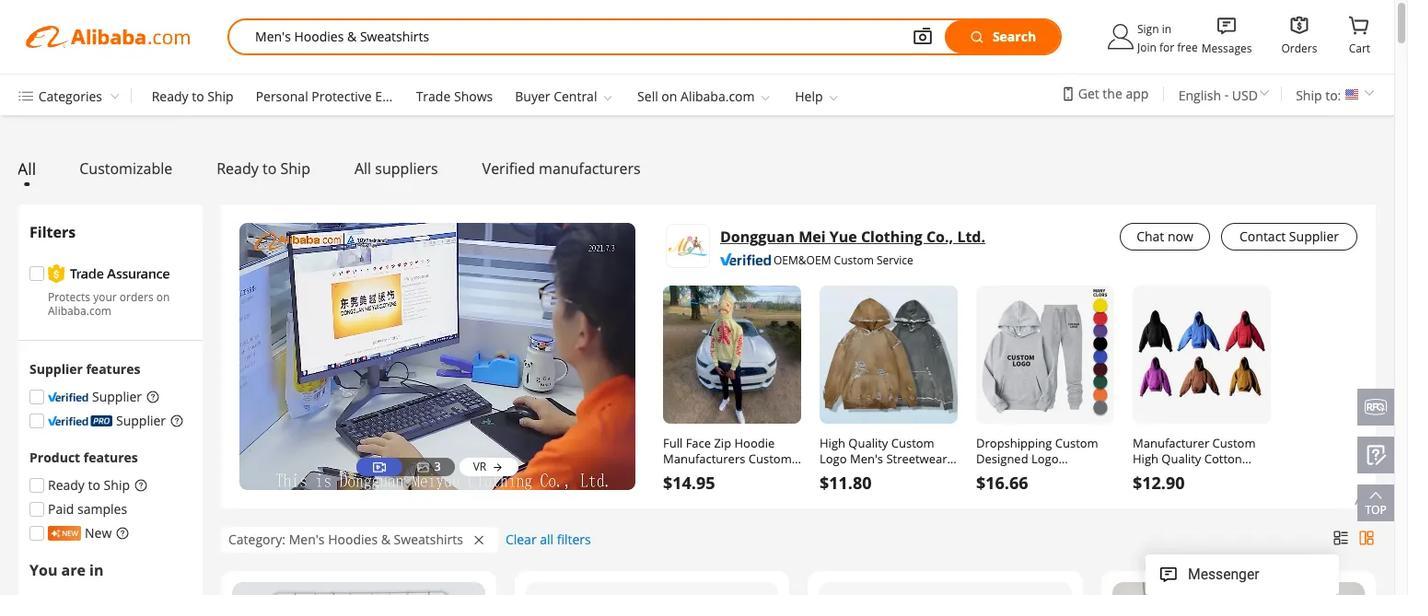 Task type: locate. For each thing, give the bounding box(es) containing it.
category image
[[17, 85, 33, 107]]

new
[[85, 525, 112, 542]]

sign in link
[[1138, 21, 1172, 37]]

to
[[192, 87, 204, 105], [263, 159, 277, 179], [88, 477, 100, 494]]

1 horizontal spatial all
[[355, 159, 371, 179]]

ready to ship link left personal
[[152, 87, 234, 105]]

buyer central
[[515, 87, 597, 105]]

features for product features
[[84, 449, 138, 467]]

on right orders
[[156, 289, 170, 305]]

dongguan mei yue clothing co., ltd. link
[[720, 223, 1095, 251]]

0 vertical spatial alibaba.com
[[681, 87, 755, 105]]

1 supplier link from the top
[[29, 388, 142, 406]]

1 vertical spatial ready
[[217, 159, 259, 179]]

get the app link
[[1079, 85, 1149, 102]]

arrow down image
[[1257, 85, 1273, 101], [601, 90, 616, 105], [827, 90, 841, 105]]

sell on alibaba.com link
[[638, 87, 755, 105]]

sign
[[1138, 21, 1160, 37]]

0 vertical spatial features
[[86, 361, 140, 378]]

paid samples link
[[29, 501, 127, 518]]

ready down personal
[[217, 159, 259, 179]]

product
[[29, 449, 80, 467]]

arrow down image right -
[[1257, 85, 1273, 101]]

clear
[[506, 531, 537, 548]]

ready to ship link up the 'paid samples' "link" on the bottom left
[[29, 477, 130, 494]]

-
[[1225, 85, 1229, 103]]

features up samples
[[84, 449, 138, 467]]

for
[[1160, 40, 1175, 55]]

 link
[[1287, 12, 1313, 39]]

supplier up product features in the left bottom of the page
[[116, 412, 166, 430]]

in right the are
[[89, 560, 104, 581]]

sign in join for free
[[1138, 21, 1198, 55]]

men's
[[289, 531, 325, 548]]

in up for
[[1162, 21, 1172, 37]]

all left suppliers
[[355, 159, 371, 179]]

1 vertical spatial ready to ship
[[217, 159, 310, 179]]

protective
[[312, 87, 372, 105]]

1 horizontal spatial ready
[[152, 87, 188, 105]]

supplier link down supplier features
[[29, 388, 142, 406]]

arrow down image for help
[[827, 90, 841, 105]]

ship left 'to:'
[[1296, 86, 1323, 104]]

to down personal
[[263, 159, 277, 179]]

ship left personal
[[207, 87, 234, 105]]

in inside sign in join for free
[[1162, 21, 1172, 37]]

ready up customizable
[[152, 87, 188, 105]]

ready to ship link
[[152, 87, 234, 105], [217, 159, 310, 179], [29, 477, 130, 494]]

ready to ship down personal
[[217, 159, 310, 179]]

1 vertical spatial to
[[263, 159, 277, 179]]

customizable link
[[79, 159, 172, 179]]

0 horizontal spatial to
[[88, 477, 100, 494]]

you
[[29, 560, 57, 581]]

central
[[554, 87, 597, 105]]

supplier down protects
[[29, 361, 83, 378]]

3
[[435, 459, 441, 475]]

$14.95
[[663, 472, 715, 494]]

0 vertical spatial ready
[[152, 87, 188, 105]]

arrow down image right help
[[827, 90, 841, 105]]

app
[[1126, 85, 1149, 102]]

$16.66 link
[[977, 472, 1115, 494]]

ad
[[1356, 491, 1372, 509]]

you are in
[[29, 560, 104, 581]]

0 horizontal spatial ready
[[48, 477, 85, 494]]

in
[[1162, 21, 1172, 37], [89, 560, 104, 581]]

ready to ship up paid samples
[[48, 477, 130, 494]]

samples
[[77, 501, 127, 518]]

0 vertical spatial ready to ship link
[[152, 87, 234, 105]]

arrow down image left help
[[758, 90, 773, 105]]

oem&oem custom service link
[[720, 251, 1358, 269]]

your
[[93, 289, 117, 305]]

0 vertical spatial to
[[192, 87, 204, 105]]

suppliers
[[375, 159, 438, 179]]

$16.66
[[977, 472, 1029, 494]]

on right the "sell"
[[662, 87, 678, 105]]


[[1347, 12, 1373, 39]]

all up the filters
[[18, 158, 36, 180]]

2 horizontal spatial arrow down image
[[1257, 85, 1273, 101]]

dongguan mei yue clothing co., ltd.
[[720, 227, 986, 247]]

product features
[[29, 449, 138, 467]]

 link
[[1347, 12, 1373, 39]]

to:
[[1326, 86, 1342, 104]]

oem&oem
[[774, 252, 831, 268]]

to left personal
[[192, 87, 204, 105]]

2 horizontal spatial ready
[[217, 159, 259, 179]]

arrow down image right categories
[[106, 89, 120, 103]]

supplier link
[[29, 388, 142, 406], [29, 412, 166, 430]]

arrow down image
[[1362, 85, 1378, 101], [106, 89, 120, 103], [758, 90, 773, 105]]

custom
[[834, 252, 874, 268]]

alibaba.com left orders
[[48, 303, 112, 319]]

alibaba.com
[[681, 87, 755, 105], [48, 303, 112, 319]]

 link
[[1214, 12, 1240, 39]]

flag us image
[[1345, 88, 1360, 103]]

1 vertical spatial on
[[156, 289, 170, 305]]

to up paid samples
[[88, 477, 100, 494]]

chat
[[1137, 228, 1165, 245]]

supplier
[[1290, 228, 1340, 245], [29, 361, 83, 378], [92, 388, 142, 406], [116, 412, 166, 430]]

1 horizontal spatial arrow down image
[[827, 90, 841, 105]]

filters
[[557, 531, 591, 548]]

ready to ship
[[152, 87, 234, 105], [217, 159, 310, 179], [48, 477, 130, 494]]

1 horizontal spatial to
[[192, 87, 204, 105]]

get the app
[[1079, 85, 1149, 102]]

2 supplier link from the top
[[29, 412, 166, 430]]

 cart
[[1347, 12, 1373, 56]]

 search
[[969, 28, 1037, 45]]

0 vertical spatial supplier link
[[29, 388, 142, 406]]

1 horizontal spatial in
[[1162, 21, 1172, 37]]

ready to ship link down personal
[[217, 159, 310, 179]]

arrow down image right central
[[601, 90, 616, 105]]

alibaba.com right the "sell"
[[681, 87, 755, 105]]

ready up paid
[[48, 477, 85, 494]]

1 horizontal spatial arrow down image
[[758, 90, 773, 105]]

search
[[993, 28, 1037, 45]]

$12.90
[[1133, 472, 1185, 494]]

orders link
[[1282, 40, 1318, 57]]

2 horizontal spatial arrow down image
[[1362, 85, 1378, 101]]

category:
[[228, 531, 286, 548]]

2 horizontal spatial to
[[263, 159, 277, 179]]

yue
[[830, 227, 858, 247]]

help link
[[795, 87, 823, 105]]

arrow down image right flag us icon
[[1362, 85, 1378, 101]]

cart link
[[1349, 40, 1371, 56]]

supplier link up product features in the left bottom of the page
[[29, 412, 166, 430]]

1 vertical spatial in
[[89, 560, 104, 581]]

all
[[18, 158, 36, 180], [355, 159, 371, 179]]

ready to ship left personal
[[152, 87, 234, 105]]

0 vertical spatial on
[[662, 87, 678, 105]]

0 horizontal spatial alibaba.com
[[48, 303, 112, 319]]

0 horizontal spatial arrow down image
[[601, 90, 616, 105]]

0 vertical spatial in
[[1162, 21, 1172, 37]]

0 horizontal spatial all
[[18, 158, 36, 180]]

verified manufacturers
[[482, 159, 641, 179]]

manufacturers
[[539, 159, 641, 179]]

cart
[[1349, 41, 1371, 56]]

0 horizontal spatial on
[[156, 289, 170, 305]]

trade shows link
[[416, 87, 493, 105]]

1 vertical spatial features
[[84, 449, 138, 467]]

features down protects your orders on alibaba.com
[[86, 361, 140, 378]]

on inside protects your orders on alibaba.com
[[156, 289, 170, 305]]

buyer central link
[[515, 87, 597, 105]]

1 vertical spatial supplier link
[[29, 412, 166, 430]]

features for supplier features
[[86, 361, 140, 378]]

1 vertical spatial alibaba.com
[[48, 303, 112, 319]]

contact supplier
[[1240, 228, 1340, 245]]

co.,
[[927, 227, 954, 247]]

personal
[[256, 87, 308, 105]]



Task type: vqa. For each thing, say whether or not it's contained in the screenshot.
the Personal Protective Equipment at the top
yes



Task type: describe. For each thing, give the bounding box(es) containing it.
all
[[540, 531, 554, 548]]

verified
[[482, 159, 535, 179]]

clear all filters
[[506, 531, 591, 548]]

english - usd
[[1179, 85, 1258, 104]]

now
[[1168, 228, 1194, 245]]

category: men's hoodies & sweatshirts
[[228, 531, 463, 548]]

2 vertical spatial ready to ship link
[[29, 477, 130, 494]]

new link
[[29, 525, 112, 542]]

supplier down supplier features
[[92, 388, 142, 406]]

join
[[1138, 40, 1157, 55]]

ltd.
[[958, 227, 986, 247]]

service
[[877, 252, 914, 268]]

close image
[[475, 534, 483, 547]]

dongguan
[[720, 227, 795, 247]]

$11.80 link
[[820, 472, 958, 494]]

buyer
[[515, 87, 551, 105]]

sell on alibaba.com
[[638, 87, 755, 105]]

2 vertical spatial to
[[88, 477, 100, 494]]


[[969, 29, 986, 45]]

clothing
[[861, 227, 923, 247]]

ship to:
[[1296, 86, 1342, 104]]

0 horizontal spatial arrow down image
[[106, 89, 120, 103]]

 messages
[[1202, 12, 1253, 56]]

sweatshirts
[[394, 531, 463, 548]]

all for all
[[18, 158, 36, 180]]

$14.95 link
[[663, 472, 802, 494]]

trade shows
[[416, 87, 493, 105]]

messages link
[[1202, 40, 1253, 57]]

1 vertical spatial ready to ship link
[[217, 159, 310, 179]]

trade
[[416, 87, 451, 105]]

supplier features
[[29, 361, 140, 378]]

the
[[1103, 85, 1123, 102]]

protects
[[48, 289, 90, 305]]

filters
[[29, 222, 76, 242]]

vr
[[473, 459, 487, 475]]

top
[[1366, 502, 1387, 518]]

free
[[1178, 40, 1198, 55]]

all for all suppliers
[[355, 159, 371, 179]]

protects your orders on alibaba.com
[[48, 289, 170, 319]]

1 horizontal spatial on
[[662, 87, 678, 105]]

0 horizontal spatial in
[[89, 560, 104, 581]]

orders
[[1282, 41, 1318, 56]]

1 horizontal spatial alibaba.com
[[681, 87, 755, 105]]

nike shoes text field
[[255, 20, 886, 53]]

2 vertical spatial ready
[[48, 477, 85, 494]]

clear all filters link
[[506, 531, 591, 548]]

messages
[[1202, 41, 1253, 56]]

usd
[[1233, 86, 1258, 104]]

join for free link
[[1138, 40, 1198, 55]]

oem&oem custom service
[[774, 252, 914, 268]]

$12.90 link
[[1133, 472, 1271, 494]]

chat now
[[1137, 228, 1194, 245]]

supplier right contact
[[1290, 228, 1340, 245]]

$11.80
[[820, 472, 872, 494]]

arrow down image for buyer central
[[601, 90, 616, 105]]

paid samples
[[48, 501, 127, 518]]

&
[[381, 531, 391, 548]]

are
[[61, 560, 86, 581]]

all suppliers
[[355, 159, 438, 179]]

0 vertical spatial ready to ship
[[152, 87, 234, 105]]

alibaba.com inside protects your orders on alibaba.com
[[48, 303, 112, 319]]

orders
[[120, 289, 154, 305]]

help
[[795, 87, 823, 105]]

categories
[[38, 87, 102, 105]]

contact
[[1240, 228, 1286, 245]]


[[1287, 12, 1313, 39]]

ship up samples
[[104, 477, 130, 494]]

personal protective equipment
[[256, 87, 441, 105]]

 orders
[[1282, 12, 1318, 56]]

sell
[[638, 87, 658, 105]]

hoodies
[[328, 531, 378, 548]]


[[1214, 12, 1240, 39]]

mei
[[799, 227, 826, 247]]

equipment
[[375, 87, 441, 105]]

ship down personal
[[281, 159, 310, 179]]

all link
[[18, 158, 36, 180]]

contact supplier link
[[1222, 223, 1358, 251]]


[[912, 25, 934, 47]]

shows
[[454, 87, 493, 105]]

get
[[1079, 85, 1100, 102]]

2 vertical spatial ready to ship
[[48, 477, 130, 494]]

arrow up image
[[1365, 485, 1388, 507]]

paid
[[48, 501, 74, 518]]



